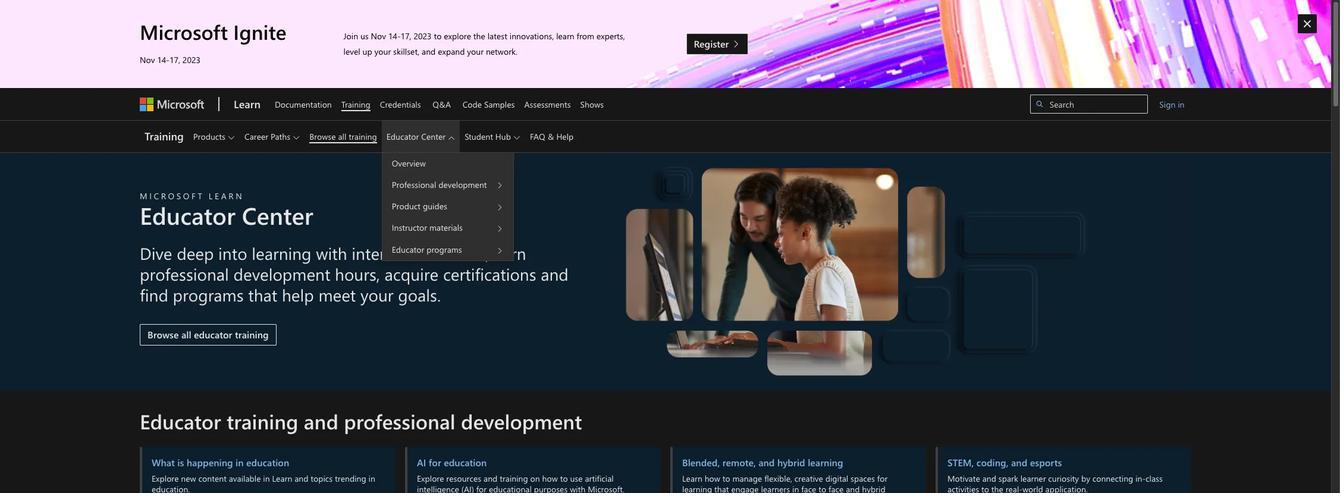 Task type: locate. For each thing, give the bounding box(es) containing it.
browse
[[309, 131, 336, 142], [148, 328, 179, 341]]

and left topics
[[295, 473, 308, 484]]

training for right training link
[[341, 98, 370, 110]]

1 microsoft from the top
[[140, 18, 228, 45]]

0 horizontal spatial programs
[[173, 283, 244, 305]]

1 horizontal spatial 14-
[[388, 31, 401, 42]]

all
[[338, 131, 346, 142], [181, 328, 191, 341]]

0 vertical spatial 14-
[[388, 31, 401, 42]]

microsoft
[[140, 18, 228, 45], [140, 190, 204, 202]]

0 vertical spatial learning
[[252, 242, 311, 264]]

browse inside "link"
[[309, 131, 336, 142]]

and right skillset,
[[422, 46, 436, 57]]

microsoft ignite
[[140, 18, 286, 45]]

0 vertical spatial development
[[439, 179, 487, 190]]

what
[[152, 456, 175, 469]]

help
[[282, 283, 314, 305]]

product
[[392, 201, 421, 212]]

spaces
[[851, 473, 875, 484]]

for right ai
[[429, 456, 441, 469]]

banner containing learn
[[0, 88, 1331, 261]]

0 vertical spatial training
[[341, 98, 370, 110]]

0 horizontal spatial browse
[[148, 328, 179, 341]]

training link up browse all training "link"
[[337, 88, 375, 120]]

1 vertical spatial development
[[233, 263, 330, 285]]

student hub
[[465, 131, 511, 142]]

training up browse all training "link"
[[341, 98, 370, 110]]

training link
[[337, 88, 375, 120], [140, 121, 188, 152]]

and up topics
[[304, 407, 338, 435]]

learn
[[234, 97, 261, 111], [209, 190, 244, 202], [272, 473, 292, 484], [682, 473, 702, 484]]

1 horizontal spatial education
[[444, 456, 487, 469]]

1 horizontal spatial explore
[[417, 473, 444, 484]]

1 horizontal spatial for
[[476, 483, 487, 493]]

0 vertical spatial microsoft
[[140, 18, 228, 45]]

learning up digital
[[808, 456, 843, 469]]

0 horizontal spatial face
[[801, 483, 816, 493]]

1 horizontal spatial browse
[[309, 131, 336, 142]]

2 microsoft from the top
[[140, 190, 204, 202]]

for right spaces
[[877, 473, 888, 484]]

that left engage
[[714, 483, 729, 493]]

training right educator
[[235, 328, 269, 341]]

educator center
[[387, 131, 446, 142]]

learn up into
[[209, 190, 244, 202]]

overview
[[392, 158, 426, 169]]

training for bottom training link
[[145, 129, 184, 144]]

2 face from the left
[[829, 483, 844, 493]]

education inside ai for education explore resources and training on how to use artificial intelligence (ai) for educational purposes with microsoft.
[[444, 456, 487, 469]]

training down credentials link
[[349, 131, 377, 142]]

stem,
[[948, 456, 974, 469]]

q&a
[[433, 98, 451, 110]]

0 vertical spatial center
[[421, 131, 446, 142]]

to down remote,
[[723, 473, 730, 484]]

faq & help
[[530, 131, 574, 142]]

2 horizontal spatial for
[[877, 473, 888, 484]]

1 horizontal spatial that
[[714, 483, 729, 493]]

0 vertical spatial that
[[248, 283, 277, 305]]

2 vertical spatial learning
[[682, 483, 712, 493]]

educator
[[387, 131, 419, 142], [140, 199, 235, 231], [392, 244, 424, 255], [140, 407, 221, 435]]

banner
[[0, 88, 1331, 261]]

explore down what
[[152, 473, 179, 484]]

code
[[463, 98, 482, 110]]

your inside dive deep into learning with interactive lessons, earn professional development hours, acquire certifications and find programs that help meet your goals.
[[360, 283, 394, 305]]

blended, remote, and hybrid learning learn how to manage flexible, creative digital spaces for learning that engage learners in face to face and hybri
[[682, 456, 888, 493]]

0 vertical spatial all
[[338, 131, 346, 142]]

with right purposes
[[570, 483, 586, 493]]

learn inside microsoft learn educator center
[[209, 190, 244, 202]]

all for training
[[338, 131, 346, 142]]

1 how from the left
[[542, 473, 558, 484]]

educator up overview link
[[387, 131, 419, 142]]

learning up help
[[252, 242, 311, 264]]

educator
[[194, 328, 232, 341]]

0 vertical spatial nov
[[371, 31, 386, 42]]

0 vertical spatial programs
[[427, 244, 462, 255]]

development
[[439, 179, 487, 190], [233, 263, 330, 285], [461, 407, 582, 435]]

and
[[422, 46, 436, 57], [541, 263, 569, 285], [304, 407, 338, 435], [759, 456, 775, 469], [1011, 456, 1028, 469], [295, 473, 308, 484], [484, 473, 498, 484], [983, 473, 996, 484], [846, 483, 860, 493]]

1 vertical spatial microsoft
[[140, 190, 204, 202]]

for
[[429, 456, 441, 469], [877, 473, 888, 484], [476, 483, 487, 493]]

learn down blended,
[[682, 473, 702, 484]]

1 vertical spatial with
[[570, 483, 586, 493]]

in up available
[[236, 456, 244, 469]]

your right 'up'
[[374, 46, 391, 57]]

for right (ai)
[[476, 483, 487, 493]]

0 horizontal spatial training
[[145, 129, 184, 144]]

education up available
[[246, 456, 289, 469]]

educator center element
[[382, 152, 514, 261]]

on
[[530, 473, 540, 484]]

center inside microsoft learn educator center
[[242, 199, 313, 231]]

learn up career
[[234, 97, 261, 111]]

how down blended,
[[705, 473, 720, 484]]

center down q&a
[[421, 131, 446, 142]]

professional inside dive deep into learning with interactive lessons, earn professional development hours, acquire certifications and find programs that help meet your goals.
[[140, 263, 229, 285]]

explore inside ai for education explore resources and training on how to use artificial intelligence (ai) for educational purposes with microsoft.
[[417, 473, 444, 484]]

14- down microsoft ignite at the left
[[157, 54, 169, 66]]

2023 down microsoft ignite at the left
[[183, 54, 201, 66]]

learning down blended,
[[682, 483, 712, 493]]

browse down documentation
[[309, 131, 336, 142]]

assessments
[[524, 98, 571, 110]]

1 education from the left
[[246, 456, 289, 469]]

1 horizontal spatial 2023
[[414, 31, 432, 42]]

how
[[542, 473, 558, 484], [705, 473, 720, 484]]

center up into
[[242, 199, 313, 231]]

to right activities
[[982, 483, 989, 493]]

0 horizontal spatial how
[[542, 473, 558, 484]]

educator programs
[[392, 244, 462, 255]]

0 vertical spatial the
[[473, 31, 485, 42]]

educator for training
[[140, 407, 221, 435]]

microsoft inside microsoft learn educator center
[[140, 190, 204, 202]]

0 horizontal spatial all
[[181, 328, 191, 341]]

to left use
[[560, 473, 568, 484]]

learn inside 'link'
[[234, 97, 261, 111]]

browse all educator training link
[[140, 324, 276, 345]]

1 vertical spatial learning
[[808, 456, 843, 469]]

0 horizontal spatial explore
[[152, 473, 179, 484]]

find
[[140, 283, 168, 305]]

1 vertical spatial programs
[[173, 283, 244, 305]]

with up the "meet"
[[316, 242, 347, 264]]

0 horizontal spatial training link
[[140, 121, 188, 152]]

and inside "join us nov 14-17, 2023 to explore the latest innovations, learn from experts, level up your skillset, and expand your network."
[[422, 46, 436, 57]]

credentials link
[[375, 88, 426, 120]]

creative
[[795, 473, 823, 484]]

education
[[246, 456, 289, 469], [444, 456, 487, 469]]

1 vertical spatial training
[[145, 129, 184, 144]]

1 horizontal spatial nov
[[371, 31, 386, 42]]

help
[[556, 131, 574, 142]]

14- up skillset,
[[388, 31, 401, 42]]

1 vertical spatial that
[[714, 483, 729, 493]]

educator up deep
[[140, 199, 235, 231]]

educator center button
[[382, 121, 460, 152]]

training inside "link"
[[349, 131, 377, 142]]

educator for center
[[387, 131, 419, 142]]

17,
[[401, 31, 411, 42], [169, 54, 180, 66]]

network.
[[486, 46, 518, 57]]

0 horizontal spatial with
[[316, 242, 347, 264]]

1 vertical spatial the
[[992, 483, 1003, 493]]

that left help
[[248, 283, 277, 305]]

1 horizontal spatial center
[[421, 131, 446, 142]]

us
[[360, 31, 369, 42]]

0 horizontal spatial 17,
[[169, 54, 180, 66]]

training
[[349, 131, 377, 142], [235, 328, 269, 341], [227, 407, 298, 435], [500, 473, 528, 484]]

1 vertical spatial 2023
[[183, 54, 201, 66]]

browse down find
[[148, 328, 179, 341]]

0 horizontal spatial center
[[242, 199, 313, 231]]

2 explore from the left
[[417, 473, 444, 484]]

and right the creative
[[846, 483, 860, 493]]

learning
[[252, 242, 311, 264], [808, 456, 843, 469], [682, 483, 712, 493]]

programs down materials
[[427, 244, 462, 255]]

sign in
[[1160, 98, 1185, 110]]

17, down microsoft ignite at the left
[[169, 54, 180, 66]]

training link left products
[[140, 121, 188, 152]]

1 horizontal spatial with
[[570, 483, 586, 493]]

1 horizontal spatial how
[[705, 473, 720, 484]]

1 vertical spatial training link
[[140, 121, 188, 152]]

your right the "meet"
[[360, 283, 394, 305]]

in inside "blended, remote, and hybrid learning learn how to manage flexible, creative digital spaces for learning that engage learners in face to face and hybri"
[[792, 483, 799, 493]]

0 vertical spatial browse
[[309, 131, 336, 142]]

product guides button
[[382, 195, 513, 217]]

1 horizontal spatial training
[[341, 98, 370, 110]]

0 horizontal spatial that
[[248, 283, 277, 305]]

education up resources
[[444, 456, 487, 469]]

1 vertical spatial nov
[[140, 54, 155, 66]]

and up spark
[[1011, 456, 1028, 469]]

1 horizontal spatial all
[[338, 131, 346, 142]]

training left products
[[145, 129, 184, 144]]

1 explore from the left
[[152, 473, 179, 484]]

Search search field
[[1031, 95, 1148, 113], [1031, 95, 1148, 113]]

14- inside "join us nov 14-17, 2023 to explore the latest innovations, learn from experts, level up your skillset, and expand your network."
[[388, 31, 401, 42]]

explore down ai
[[417, 473, 444, 484]]

development inside professional development dropdown button
[[439, 179, 487, 190]]

how right on on the bottom left of the page
[[542, 473, 558, 484]]

programs up browse all educator training
[[173, 283, 244, 305]]

2023 up skillset,
[[414, 31, 432, 42]]

goals.
[[398, 283, 441, 305]]

0 horizontal spatial for
[[429, 456, 441, 469]]

0 horizontal spatial education
[[246, 456, 289, 469]]

0 vertical spatial with
[[316, 242, 347, 264]]

to left "explore"
[[434, 31, 442, 42]]

acquire
[[385, 263, 439, 285]]

0 vertical spatial training link
[[337, 88, 375, 120]]

learner
[[1021, 473, 1046, 484]]

training left on on the bottom left of the page
[[500, 473, 528, 484]]

available
[[229, 473, 261, 484]]

0 horizontal spatial 14-
[[157, 54, 169, 66]]

microsoft up nov 14-17, 2023
[[140, 18, 228, 45]]

1 vertical spatial professional
[[344, 407, 455, 435]]

1 vertical spatial center
[[242, 199, 313, 231]]

what is happening in education link
[[152, 456, 385, 469]]

0 horizontal spatial the
[[473, 31, 485, 42]]

connecting
[[1093, 473, 1133, 484]]

1 horizontal spatial professional
[[344, 407, 455, 435]]

your
[[374, 46, 391, 57], [467, 46, 484, 57], [360, 283, 394, 305]]

experts,
[[597, 31, 625, 42]]

with inside ai for education explore resources and training on how to use artificial intelligence (ai) for educational purposes with microsoft.
[[570, 483, 586, 493]]

to down blended, remote, and hybrid learning link
[[819, 483, 826, 493]]

all inside "link"
[[338, 131, 346, 142]]

happening
[[187, 456, 233, 469]]

0 vertical spatial 2023
[[414, 31, 432, 42]]

and down the coding,
[[983, 473, 996, 484]]

0 horizontal spatial professional
[[140, 263, 229, 285]]

0 vertical spatial 17,
[[401, 31, 411, 42]]

in right trending
[[369, 473, 375, 484]]

career
[[245, 131, 268, 142]]

in right learners
[[792, 483, 799, 493]]

up
[[363, 46, 372, 57]]

face
[[801, 483, 816, 493], [829, 483, 844, 493]]

professional
[[140, 263, 229, 285], [344, 407, 455, 435]]

use
[[570, 473, 583, 484]]

intelligence
[[417, 483, 459, 493]]

the left the real-
[[992, 483, 1003, 493]]

real-
[[1006, 483, 1023, 493]]

educator up is
[[140, 407, 221, 435]]

2 how from the left
[[705, 473, 720, 484]]

education.
[[152, 483, 190, 493]]

q&a link
[[426, 88, 458, 120]]

explore
[[152, 473, 179, 484], [417, 473, 444, 484]]

1 horizontal spatial learning
[[682, 483, 712, 493]]

face down blended, remote, and hybrid learning link
[[801, 483, 816, 493]]

0 vertical spatial professional
[[140, 263, 229, 285]]

face left spaces
[[829, 483, 844, 493]]

the left latest
[[473, 31, 485, 42]]

microsoft up dive
[[140, 190, 204, 202]]

2 education from the left
[[444, 456, 487, 469]]

learn inside what is happening in education explore new content available in learn and topics trending in education.
[[272, 473, 292, 484]]

in right sign
[[1178, 98, 1185, 110]]

1 vertical spatial all
[[181, 328, 191, 341]]

learn down what is happening in education link
[[272, 473, 292, 484]]

overview link
[[382, 153, 435, 174]]

1 horizontal spatial the
[[992, 483, 1003, 493]]

ai for education link
[[417, 456, 651, 469]]

1 horizontal spatial face
[[829, 483, 844, 493]]

14-
[[388, 31, 401, 42], [157, 54, 169, 66]]

1 vertical spatial browse
[[148, 328, 179, 341]]

1 horizontal spatial programs
[[427, 244, 462, 255]]

0 horizontal spatial learning
[[252, 242, 311, 264]]

nov
[[371, 31, 386, 42], [140, 54, 155, 66]]

is
[[177, 456, 184, 469]]

1 horizontal spatial 17,
[[401, 31, 411, 42]]

educator down instructor
[[392, 244, 424, 255]]

and right (ai)
[[484, 473, 498, 484]]

2 vertical spatial development
[[461, 407, 582, 435]]

and right earn
[[541, 263, 569, 285]]

17, up skillset,
[[401, 31, 411, 42]]



Task type: vqa. For each thing, say whether or not it's contained in the screenshot.
readiness
no



Task type: describe. For each thing, give the bounding box(es) containing it.
career paths
[[245, 131, 290, 142]]

training up what is happening in education link
[[227, 407, 298, 435]]

2023 inside "join us nov 14-17, 2023 to explore the latest innovations, learn from experts, level up your skillset, and expand your network."
[[414, 31, 432, 42]]

shows
[[580, 98, 604, 110]]

into
[[218, 242, 247, 264]]

deep
[[177, 242, 214, 264]]

that inside "blended, remote, and hybrid learning learn how to manage flexible, creative digital spaces for learning that engage learners in face to face and hybri"
[[714, 483, 729, 493]]

center inside dropdown button
[[421, 131, 446, 142]]

student hub button
[[460, 121, 525, 152]]

ignite
[[233, 18, 286, 45]]

in inside banner
[[1178, 98, 1185, 110]]

credentials
[[380, 98, 421, 110]]

professional development button
[[382, 174, 513, 195]]

how inside "blended, remote, and hybrid learning learn how to manage flexible, creative digital spaces for learning that engage learners in face to face and hybri"
[[705, 473, 720, 484]]

with inside dive deep into learning with interactive lessons, earn professional development hours, acquire certifications and find programs that help meet your goals.
[[316, 242, 347, 264]]

microsoft.
[[588, 483, 625, 493]]

learners
[[761, 483, 790, 493]]

learn link
[[229, 88, 265, 120]]

programs inside "educator programs" dropdown button
[[427, 244, 462, 255]]

application.
[[1046, 483, 1088, 493]]

sign
[[1160, 98, 1176, 110]]

learning inside dive deep into learning with interactive lessons, earn professional development hours, acquire certifications and find programs that help meet your goals.
[[252, 242, 311, 264]]

samples
[[484, 98, 515, 110]]

flexible,
[[764, 473, 792, 484]]

hybrid
[[777, 456, 805, 469]]

1 vertical spatial 14-
[[157, 54, 169, 66]]

earn
[[494, 242, 526, 264]]

programs inside dive deep into learning with interactive lessons, earn professional development hours, acquire certifications and find programs that help meet your goals.
[[173, 283, 244, 305]]

learn inside "blended, remote, and hybrid learning learn how to manage flexible, creative digital spaces for learning that engage learners in face to face and hybri"
[[682, 473, 702, 484]]

for inside "blended, remote, and hybrid learning learn how to manage flexible, creative digital spaces for learning that engage learners in face to face and hybri"
[[877, 473, 888, 484]]

training inside ai for education explore resources and training on how to use artificial intelligence (ai) for educational purposes with microsoft.
[[500, 473, 528, 484]]

interactive
[[352, 242, 428, 264]]

dive deep into learning with interactive lessons, earn professional development hours, acquire certifications and find programs that help meet your goals.
[[140, 242, 569, 305]]

in down what is happening in education link
[[263, 473, 270, 484]]

register link
[[686, 33, 748, 55]]

sign in link
[[1153, 95, 1192, 113]]

browse for browse all educator training
[[148, 328, 179, 341]]

blended,
[[682, 456, 720, 469]]

to inside ai for education explore resources and training on how to use artificial intelligence (ai) for educational purposes with microsoft.
[[560, 473, 568, 484]]

artificial
[[585, 473, 614, 484]]

student
[[465, 131, 493, 142]]

meet
[[319, 283, 356, 305]]

1 horizontal spatial training link
[[337, 88, 375, 120]]

expand
[[438, 46, 465, 57]]

code samples
[[463, 98, 515, 110]]

to inside "join us nov 14-17, 2023 to explore the latest innovations, learn from experts, level up your skillset, and expand your network."
[[434, 31, 442, 42]]

new
[[181, 473, 196, 484]]

in-
[[1136, 473, 1146, 484]]

manage
[[733, 473, 762, 484]]

activities
[[948, 483, 979, 493]]

17, inside "join us nov 14-17, 2023 to explore the latest innovations, learn from experts, level up your skillset, and expand your network."
[[401, 31, 411, 42]]

0 horizontal spatial 2023
[[183, 54, 201, 66]]

all for educator
[[181, 328, 191, 341]]

join us nov 14-17, 2023 to explore the latest innovations, learn from experts, level up your skillset, and expand your network.
[[344, 31, 625, 57]]

remote,
[[723, 456, 756, 469]]

class
[[1146, 473, 1163, 484]]

and inside what is happening in education explore new content available in learn and topics trending in education.
[[295, 473, 308, 484]]

assessments link
[[520, 88, 576, 120]]

0 horizontal spatial nov
[[140, 54, 155, 66]]

educational
[[489, 483, 532, 493]]

curiosity
[[1048, 473, 1079, 484]]

and up 'flexible,'
[[759, 456, 775, 469]]

educator for programs
[[392, 244, 424, 255]]

dive
[[140, 242, 172, 264]]

engage
[[731, 483, 759, 493]]

content
[[198, 473, 227, 484]]

browse for browse all training
[[309, 131, 336, 142]]

purposes
[[534, 483, 568, 493]]

code samples link
[[458, 88, 520, 120]]

trending
[[335, 473, 366, 484]]

level
[[344, 46, 360, 57]]

and inside ai for education explore resources and training on how to use artificial intelligence (ai) for educational purposes with microsoft.
[[484, 473, 498, 484]]

and inside dive deep into learning with interactive lessons, earn professional development hours, acquire certifications and find programs that help meet your goals.
[[541, 263, 569, 285]]

hours,
[[335, 263, 380, 285]]

documentation
[[275, 98, 332, 110]]

what is happening in education explore new content available in learn and topics trending in education.
[[152, 456, 375, 493]]

innovations,
[[510, 31, 554, 42]]

nov 14-17, 2023
[[140, 54, 201, 66]]

documentation link
[[270, 88, 337, 120]]

educator training and professional development
[[140, 407, 582, 435]]

how inside ai for education explore resources and training on how to use artificial intelligence (ai) for educational purposes with microsoft.
[[542, 473, 558, 484]]

motivate
[[948, 473, 980, 484]]

1 face from the left
[[801, 483, 816, 493]]

educator programs button
[[382, 239, 513, 260]]

products button
[[188, 121, 240, 152]]

hub
[[495, 131, 511, 142]]

2 horizontal spatial learning
[[808, 456, 843, 469]]

latest
[[488, 31, 507, 42]]

product guides
[[392, 201, 447, 212]]

lessons,
[[432, 242, 489, 264]]

blended, remote, and hybrid learning link
[[682, 456, 916, 469]]

to inside stem, coding, and esports motivate and spark learner curiosity by connecting in-class activities to the real-world application.
[[982, 483, 989, 493]]

skillset,
[[393, 46, 420, 57]]

from
[[577, 31, 594, 42]]

faq
[[530, 131, 545, 142]]

ai for education explore resources and training on how to use artificial intelligence (ai) for educational purposes with microsoft.
[[417, 456, 625, 493]]

development inside dive deep into learning with interactive lessons, earn professional development hours, acquire certifications and find programs that help meet your goals.
[[233, 263, 330, 285]]

shows link
[[576, 88, 609, 120]]

that inside dive deep into learning with interactive lessons, earn professional development hours, acquire certifications and find programs that help meet your goals.
[[248, 283, 277, 305]]

(ai)
[[461, 483, 474, 493]]

professional
[[392, 179, 436, 190]]

your down "explore"
[[467, 46, 484, 57]]

register
[[694, 37, 729, 50]]

microsoft for microsoft ignite
[[140, 18, 228, 45]]

ai
[[417, 456, 426, 469]]

the inside stem, coding, and esports motivate and spark learner curiosity by connecting in-class activities to the real-world application.
[[992, 483, 1003, 493]]

resources
[[446, 473, 481, 484]]

certifications
[[443, 263, 536, 285]]

educator inside microsoft learn educator center
[[140, 199, 235, 231]]

nov inside "join us nov 14-17, 2023 to explore the latest innovations, learn from experts, level up your skillset, and expand your network."
[[371, 31, 386, 42]]

materials
[[430, 222, 463, 233]]

instructor materials button
[[382, 217, 513, 239]]

professional development
[[392, 179, 487, 190]]

paths
[[271, 131, 290, 142]]

education inside what is happening in education explore new content available in learn and topics trending in education.
[[246, 456, 289, 469]]

1 vertical spatial 17,
[[169, 54, 180, 66]]

the inside "join us nov 14-17, 2023 to explore the latest innovations, learn from experts, level up your skillset, and expand your network."
[[473, 31, 485, 42]]

explore inside what is happening in education explore new content available in learn and topics trending in education.
[[152, 473, 179, 484]]

topics
[[311, 473, 333, 484]]

microsoft for microsoft learn educator center
[[140, 190, 204, 202]]

explore
[[444, 31, 471, 42]]

products
[[193, 131, 225, 142]]



